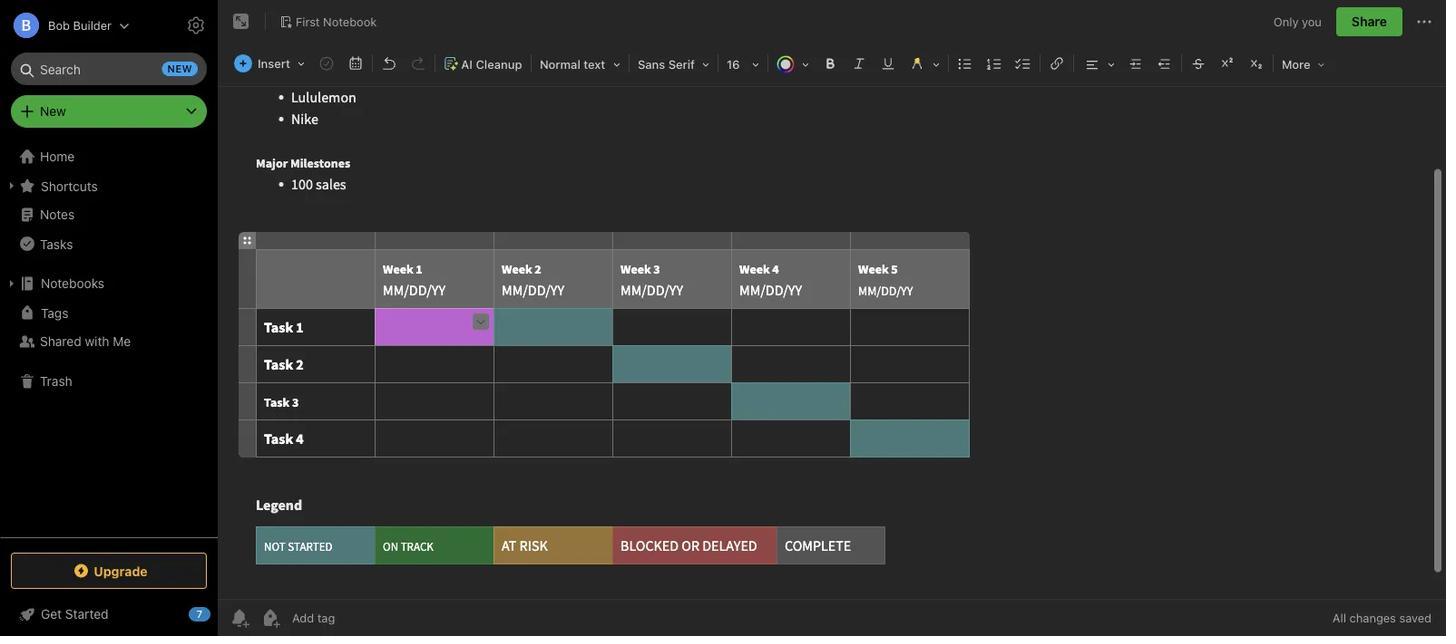 Task type: vqa. For each thing, say whether or not it's contained in the screenshot.
Find Notebooks… text field
no



Task type: locate. For each thing, give the bounding box(es) containing it.
trash link
[[0, 367, 217, 396]]

strikethrough image
[[1186, 51, 1211, 76]]

share button
[[1336, 7, 1403, 36]]

home
[[40, 149, 75, 164]]

Help and Learning task checklist field
[[0, 601, 218, 630]]

sans serif
[[638, 58, 695, 71]]

undo image
[[376, 51, 402, 76]]

new
[[167, 63, 192, 75]]

Font size field
[[720, 51, 766, 77]]

Note Editor text field
[[218, 87, 1446, 600]]

notebooks
[[41, 276, 104, 291]]

shortcuts button
[[0, 171, 217, 201]]

trash
[[40, 374, 72, 389]]

normal text
[[540, 58, 605, 71]]

all changes saved
[[1333, 612, 1432, 626]]

upgrade button
[[11, 553, 207, 590]]

insert link image
[[1044, 51, 1070, 76]]

Font color field
[[770, 51, 816, 77]]

calendar event image
[[343, 51, 368, 76]]

tree containing home
[[0, 142, 218, 537]]

insert
[[258, 57, 290, 70]]

new button
[[11, 95, 207, 128]]

text
[[584, 58, 605, 71]]

add tag image
[[259, 608, 281, 630]]

changes
[[1350, 612, 1396, 626]]

get
[[41, 607, 62, 622]]

bold image
[[817, 51, 843, 76]]

notes link
[[0, 201, 217, 230]]

tags
[[41, 306, 68, 320]]

notes
[[40, 207, 75, 222]]

all
[[1333, 612, 1346, 626]]

share
[[1352, 14, 1387, 29]]

expand note image
[[230, 11, 252, 33]]

cleanup
[[476, 58, 522, 71]]

home link
[[0, 142, 218, 171]]

bob builder
[[48, 19, 112, 32]]

upgrade
[[94, 564, 148, 579]]

new search field
[[24, 53, 198, 85]]

More field
[[1276, 51, 1331, 77]]

superscript image
[[1215, 51, 1240, 76]]

7
[[197, 609, 203, 621]]

Search text field
[[24, 53, 194, 85]]

tree
[[0, 142, 218, 537]]

with
[[85, 334, 109, 349]]

get started
[[41, 607, 109, 622]]

me
[[113, 334, 131, 349]]

Account field
[[0, 7, 130, 44]]

ai cleanup
[[461, 58, 522, 71]]

bulleted list image
[[953, 51, 978, 76]]

you
[[1302, 15, 1322, 28]]

outdent image
[[1152, 51, 1178, 76]]

tasks button
[[0, 230, 217, 259]]

note window element
[[218, 0, 1446, 637]]



Task type: describe. For each thing, give the bounding box(es) containing it.
underline image
[[875, 51, 901, 76]]

subscript image
[[1244, 51, 1269, 76]]

16
[[727, 58, 740, 71]]

Highlight field
[[903, 51, 946, 77]]

started
[[65, 607, 109, 622]]

new
[[40, 104, 66, 119]]

expand notebooks image
[[5, 277, 19, 291]]

Add tag field
[[290, 611, 426, 626]]

indent image
[[1123, 51, 1149, 76]]

normal
[[540, 58, 581, 71]]

first notebook button
[[273, 9, 383, 34]]

notebook
[[323, 15, 377, 28]]

More actions field
[[1414, 7, 1435, 36]]

tasks
[[40, 237, 73, 252]]

builder
[[73, 19, 112, 32]]

add a reminder image
[[229, 608, 250, 630]]

shared with me
[[40, 334, 131, 349]]

Alignment field
[[1076, 51, 1121, 77]]

settings image
[[185, 15, 207, 36]]

italic image
[[846, 51, 872, 76]]

ai cleanup button
[[437, 51, 529, 77]]

shortcuts
[[41, 179, 98, 193]]

more actions image
[[1414, 11, 1435, 33]]

only you
[[1274, 15, 1322, 28]]

numbered list image
[[982, 51, 1007, 76]]

click to collapse image
[[211, 603, 225, 625]]

Font family field
[[631, 51, 716, 77]]

first
[[296, 15, 320, 28]]

more
[[1282, 58, 1311, 71]]

saved
[[1399, 612, 1432, 626]]

checklist image
[[1011, 51, 1036, 76]]

shared with me link
[[0, 328, 217, 357]]

Heading level field
[[533, 51, 627, 77]]

sans
[[638, 58, 665, 71]]

shared
[[40, 334, 81, 349]]

notebooks link
[[0, 269, 217, 298]]

bob
[[48, 19, 70, 32]]

tags button
[[0, 298, 217, 328]]

first notebook
[[296, 15, 377, 28]]

Insert field
[[230, 51, 311, 76]]

ai
[[461, 58, 473, 71]]

serif
[[668, 58, 695, 71]]

only
[[1274, 15, 1299, 28]]



